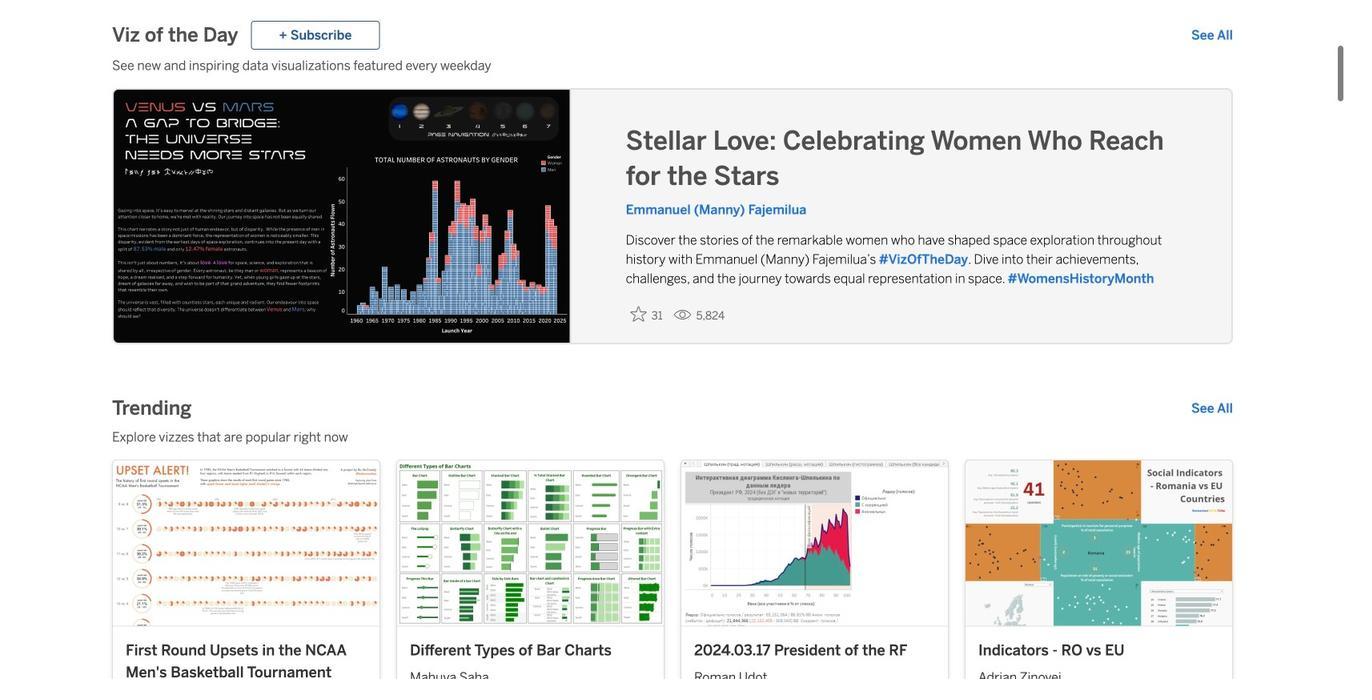 Task type: describe. For each thing, give the bounding box(es) containing it.
2 workbook thumbnail image from the left
[[397, 461, 664, 626]]

tableau public viz of the day image
[[114, 90, 571, 346]]

viz of the day heading
[[112, 22, 238, 48]]



Task type: vqa. For each thing, say whether or not it's contained in the screenshot.
See All Viz of the Day element
yes



Task type: locate. For each thing, give the bounding box(es) containing it.
trending heading
[[112, 396, 192, 421]]

add favorite image
[[631, 306, 647, 322]]

3 workbook thumbnail image from the left
[[682, 461, 948, 626]]

4 workbook thumbnail image from the left
[[966, 461, 1233, 626]]

explore vizzes that are popular right now element
[[112, 428, 1234, 447]]

1 workbook thumbnail image from the left
[[113, 461, 380, 626]]

see all trending element
[[1192, 399, 1234, 418]]

see all viz of the day element
[[1192, 26, 1234, 45]]

Add Favorite button
[[626, 301, 668, 327]]

workbook thumbnail image
[[113, 461, 380, 626], [397, 461, 664, 626], [682, 461, 948, 626], [966, 461, 1233, 626]]

see new and inspiring data visualizations featured every weekday element
[[112, 56, 1234, 75]]



